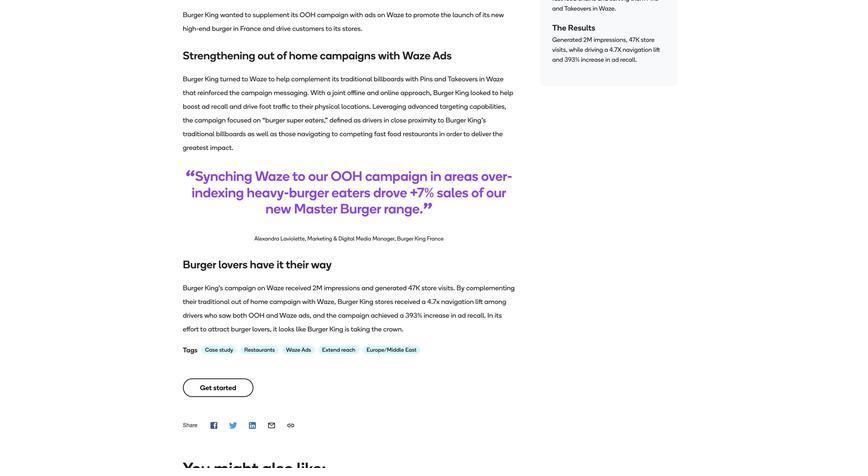 Task type: vqa. For each thing, say whether or not it's contained in the screenshot.
THE 190.1
no



Task type: locate. For each thing, give the bounding box(es) containing it.
1 vertical spatial lift
[[475, 298, 483, 306]]

areas
[[444, 168, 479, 184]]

393% right achieved
[[406, 311, 422, 320]]

2m inside generated 2m impressions, 47k store visits, while driving a 4.7x navigation lift and 393% increase in ad recall.
[[583, 36, 592, 44]]

store
[[641, 36, 655, 44], [422, 284, 437, 292]]

0 vertical spatial out
[[258, 49, 275, 62]]

"burger
[[262, 116, 285, 124]]

1 vertical spatial burger
[[289, 184, 329, 201]]

0 horizontal spatial ad
[[202, 102, 210, 111]]

waze ads link
[[282, 346, 315, 354]]

traditional up "offline"
[[341, 75, 372, 83]]

new for synching waze to our ooh campaign in areas over- indexing heavy-burger eaters drove +7% sales of our new master burger range.
[[266, 201, 291, 217]]

complement
[[291, 75, 331, 83]]

1 vertical spatial new
[[266, 201, 291, 217]]

recall. down 4.7x
[[620, 56, 637, 63]]

1 horizontal spatial new
[[491, 11, 504, 19]]

on up well at left top
[[253, 116, 261, 124]]

2 vertical spatial their
[[183, 298, 197, 306]]

the results
[[552, 23, 596, 33]]

drivers inside burger king's campaign on waze received 2m impressions and generated 47k store visits. by complementing their traditional out of home campaign with waze, burger king stores received a 4.7x navigation lift among drivers who saw both ooh and waze ads, and the campaign achieved a 393% increase in ad recall. in its effort to attract burger lovers, it looks like burger king is taking the crown.
[[183, 311, 203, 320]]

boost
[[183, 102, 200, 111]]

1 horizontal spatial recall.
[[620, 56, 637, 63]]

approach,
[[401, 89, 432, 97]]

to inside synching waze to our ooh campaign in areas over- indexing heavy-burger eaters drove +7% sales of our new master burger range.
[[293, 168, 305, 184]]

2m up waze,
[[313, 284, 323, 292]]

indexing
[[192, 184, 244, 201]]

ooh inside synching waze to our ooh campaign in areas over- indexing heavy-burger eaters drove +7% sales of our new master burger range.
[[331, 168, 362, 184]]

ads down like
[[302, 347, 311, 353]]

drive left 'foot'
[[243, 102, 258, 111]]

in down wanted
[[233, 24, 239, 33]]

in down 4.7x
[[606, 56, 610, 63]]

impressions,
[[594, 36, 628, 44]]

ad down 4.7x
[[612, 56, 619, 63]]

2 vertical spatial traditional
[[198, 298, 230, 306]]

as left well at left top
[[248, 130, 255, 138]]

on
[[377, 11, 385, 19], [253, 116, 261, 124], [257, 284, 265, 292]]

0 horizontal spatial king's
[[205, 284, 223, 292]]

2m up driving
[[583, 36, 592, 44]]

0 horizontal spatial drivers
[[183, 311, 203, 320]]

1 horizontal spatial ooh
[[300, 11, 316, 19]]

0 vertical spatial ads
[[433, 49, 452, 62]]

visits.
[[438, 284, 455, 292]]

generated
[[552, 36, 582, 44]]

ad left recall
[[202, 102, 210, 111]]

burger king turned to waze to help complement its traditional billboards with pins and takeovers in waze that reinforced the campaign messaging. with a joint offline and online approach, burger king looked to help boost ad recall and drive foot traffic to their physical locations. leveraging advanced targeting capabilities, the campaign focused on "burger super eaters," defined as drivers in close proximity to burger king's traditional billboards as well as those navigating to competing fast food restaurants in order to deliver the greatest impact.
[[183, 75, 513, 152]]

0 vertical spatial drivers
[[362, 116, 382, 124]]

burger inside synching waze to our ooh campaign in areas over- indexing heavy-burger eaters drove +7% sales of our new master burger range.
[[289, 184, 329, 201]]

1 vertical spatial increase
[[424, 311, 449, 320]]

0 vertical spatial ad
[[612, 56, 619, 63]]

alexandra
[[254, 235, 279, 242]]

burger inside burger king wanted to supplement its ooh campaign with ads on waze to promote the launch of its new high-end burger in france and drive customers to its stores.
[[212, 24, 232, 33]]

a
[[605, 46, 608, 53], [327, 89, 331, 97], [422, 298, 426, 306], [400, 311, 404, 320]]

1 vertical spatial on
[[253, 116, 261, 124]]

france
[[240, 24, 261, 33], [427, 235, 444, 242]]

the down achieved
[[372, 325, 382, 333]]

ads inside waze ads link
[[302, 347, 311, 353]]

1 horizontal spatial france
[[427, 235, 444, 242]]

the left launch
[[441, 11, 451, 19]]

as right well at left top
[[270, 130, 277, 138]]

0 horizontal spatial 393%
[[406, 311, 422, 320]]

0 vertical spatial help
[[276, 75, 290, 83]]

as down "locations."
[[354, 116, 361, 124]]

1 vertical spatial drivers
[[183, 311, 203, 320]]

new for burger king wanted to supplement its ooh campaign with ads on waze to promote the launch of its new high-end burger in france and drive customers to its stores.
[[491, 11, 504, 19]]

2 vertical spatial ooh
[[249, 311, 265, 320]]

case study link
[[201, 346, 237, 354]]

0 vertical spatial billboards
[[374, 75, 404, 83]]

lovers
[[219, 258, 248, 271]]

campaign down lovers
[[225, 284, 256, 292]]

drivers
[[362, 116, 382, 124], [183, 311, 203, 320]]

0 horizontal spatial received
[[286, 284, 311, 292]]

get shareable link image
[[287, 422, 295, 430]]

burger inside burger king's campaign on waze received 2m impressions and generated 47k store visits. by complementing their traditional out of home campaign with waze, burger king stores received a 4.7x navigation lift among drivers who saw both ooh and waze ads, and the campaign achieved a 393% increase in ad recall. in its effort to attract burger lovers, it looks like burger king is taking the crown.
[[231, 325, 251, 333]]

store inside generated 2m impressions, 47k store visits, while driving a 4.7x navigation lift and 393% increase in ad recall.
[[641, 36, 655, 44]]

and
[[263, 24, 275, 33], [552, 56, 563, 63], [434, 75, 446, 83], [367, 89, 379, 97], [230, 102, 242, 111], [362, 284, 374, 292], [266, 311, 278, 320], [313, 311, 325, 320]]

case
[[205, 347, 218, 353]]

eaters
[[332, 184, 371, 201]]

0 vertical spatial 47k
[[629, 36, 640, 44]]

1 horizontal spatial 47k
[[629, 36, 640, 44]]

2 vertical spatial burger
[[231, 325, 251, 333]]

supplement
[[253, 11, 289, 19]]

1 horizontal spatial lift
[[654, 46, 660, 53]]

47k inside generated 2m impressions, 47k store visits, while driving a 4.7x navigation lift and 393% increase in ad recall.
[[629, 36, 640, 44]]

europe/middle east link
[[363, 346, 420, 354]]

its up joint
[[332, 75, 339, 83]]

2 horizontal spatial ooh
[[331, 168, 362, 184]]

started
[[213, 384, 236, 392]]

ads,
[[299, 311, 311, 320]]

in inside synching waze to our ooh campaign in areas over- indexing heavy-burger eaters drove +7% sales of our new master burger range.
[[430, 168, 442, 184]]

0 vertical spatial recall.
[[620, 56, 637, 63]]

1 horizontal spatial navigation
[[623, 46, 652, 53]]

advanced
[[408, 102, 438, 111]]

is
[[345, 325, 349, 333]]

1 horizontal spatial help
[[500, 89, 513, 97]]

increase down driving
[[581, 56, 604, 63]]

campaign up range.
[[365, 168, 428, 184]]

2 horizontal spatial ad
[[612, 56, 619, 63]]

1 vertical spatial navigation
[[441, 298, 474, 306]]

lovers,
[[252, 325, 272, 333]]

1 vertical spatial home
[[250, 298, 268, 306]]

ads up pins
[[433, 49, 452, 62]]

393% down the while
[[565, 56, 580, 63]]

laviolette,
[[280, 235, 306, 242]]

help up messaging.
[[276, 75, 290, 83]]

it inside burger king's campaign on waze received 2m impressions and generated 47k store visits. by complementing their traditional out of home campaign with waze, burger king stores received a 4.7x navigation lift among drivers who saw both ooh and waze ads, and the campaign achieved a 393% increase in ad recall. in its effort to attract burger lovers, it looks like burger king is taking the crown.
[[273, 325, 277, 333]]

in left areas at the top of the page
[[430, 168, 442, 184]]

0 horizontal spatial recall.
[[468, 311, 486, 320]]

navigation right 4.7x
[[623, 46, 652, 53]]

burger lovers have it their way
[[183, 258, 332, 271]]

0 vertical spatial france
[[240, 24, 261, 33]]

navigation
[[623, 46, 652, 53], [441, 298, 474, 306]]

campaigns
[[320, 49, 376, 62]]

and up lovers,
[[266, 311, 278, 320]]

received up ads,
[[286, 284, 311, 292]]

the down boost
[[183, 116, 193, 124]]

home up the complement
[[289, 49, 318, 62]]

new inside synching waze to our ooh campaign in areas over- indexing heavy-burger eaters drove +7% sales of our new master burger range.
[[266, 201, 291, 217]]

new inside burger king wanted to supplement its ooh campaign with ads on waze to promote the launch of its new high-end burger in france and drive customers to its stores.
[[491, 11, 504, 19]]

its
[[291, 11, 298, 19], [483, 11, 490, 19], [334, 24, 341, 33], [332, 75, 339, 83], [495, 311, 502, 320]]

king down range.
[[415, 235, 426, 242]]

physical
[[315, 102, 340, 111]]

ooh inside burger king's campaign on waze received 2m impressions and generated 47k store visits. by complementing their traditional out of home campaign with waze, burger king stores received a 4.7x navigation lift among drivers who saw both ooh and waze ads, and the campaign achieved a 393% increase in ad recall. in its effort to attract burger lovers, it looks like burger king is taking the crown.
[[249, 311, 265, 320]]

0 vertical spatial 2m
[[583, 36, 592, 44]]

1 vertical spatial 2m
[[313, 284, 323, 292]]

ad inside burger king's campaign on waze received 2m impressions and generated 47k store visits. by complementing their traditional out of home campaign with waze, burger king stores received a 4.7x navigation lift among drivers who saw both ooh and waze ads, and the campaign achieved a 393% increase in ad recall. in its effort to attract burger lovers, it looks like burger king is taking the crown.
[[458, 311, 466, 320]]

stores
[[375, 298, 393, 306]]

reach
[[341, 347, 356, 353]]

billboards
[[374, 75, 404, 83], [216, 130, 246, 138]]

the
[[441, 11, 451, 19], [229, 89, 240, 97], [183, 116, 193, 124], [493, 130, 503, 138], [326, 311, 337, 320], [372, 325, 382, 333]]

generated 2m impressions, 47k store visits, while driving a 4.7x navigation lift and 393% increase in ad recall.
[[552, 36, 660, 63]]

1 vertical spatial ooh
[[331, 168, 362, 184]]

of
[[475, 11, 481, 19], [277, 49, 287, 62], [471, 184, 484, 201], [243, 298, 249, 306]]

its right launch
[[483, 11, 490, 19]]

0 vertical spatial home
[[289, 49, 318, 62]]

2 horizontal spatial as
[[354, 116, 361, 124]]

in down visits.
[[451, 311, 456, 320]]

0 vertical spatial increase
[[581, 56, 604, 63]]

0 horizontal spatial drive
[[243, 102, 258, 111]]

1 horizontal spatial drivers
[[362, 116, 382, 124]]

0 vertical spatial store
[[641, 36, 655, 44]]

and down 'supplement'
[[263, 24, 275, 33]]

1 horizontal spatial received
[[395, 298, 420, 306]]

deliver
[[471, 130, 491, 138]]

the down "turned"
[[229, 89, 240, 97]]

on inside burger king turned to waze to help complement its traditional billboards with pins and takeovers in waze that reinforced the campaign messaging. with a joint offline and online approach, burger king looked to help boost ad recall and drive foot traffic to their physical locations. leveraging advanced targeting capabilities, the campaign focused on "burger super eaters," defined as drivers in close proximity to burger king's traditional billboards as well as those navigating to competing fast food restaurants in order to deliver the greatest impact.
[[253, 116, 261, 124]]

drive inside burger king wanted to supplement its ooh campaign with ads on waze to promote the launch of its new high-end burger in france and drive customers to its stores.
[[276, 24, 291, 33]]

1 vertical spatial 47k
[[408, 284, 420, 292]]

help up capabilities,
[[500, 89, 513, 97]]

on inside burger king wanted to supplement its ooh campaign with ads on waze to promote the launch of its new high-end burger in france and drive customers to its stores.
[[377, 11, 385, 19]]

out inside burger king's campaign on waze received 2m impressions and generated 47k store visits. by complementing their traditional out of home campaign with waze, burger king stores received a 4.7x navigation lift among drivers who saw both ooh and waze ads, and the campaign achieved a 393% increase in ad recall. in its effort to attract burger lovers, it looks like burger king is taking the crown.
[[231, 298, 241, 306]]

their up effort
[[183, 298, 197, 306]]

its up 'customers'
[[291, 11, 298, 19]]

takeovers
[[448, 75, 478, 83]]

it right have
[[277, 258, 284, 271]]

0 vertical spatial on
[[377, 11, 385, 19]]

their up eaters,"
[[300, 102, 313, 111]]

drove
[[373, 184, 407, 201]]

2 vertical spatial ad
[[458, 311, 466, 320]]

king up end
[[205, 11, 219, 19]]

effort
[[183, 325, 199, 333]]

europe/middle east
[[367, 347, 417, 353]]

looks
[[279, 325, 294, 333]]

1 vertical spatial out
[[231, 298, 241, 306]]

increase inside burger king's campaign on waze received 2m impressions and generated 47k store visits. by complementing their traditional out of home campaign with waze, burger king stores received a 4.7x navigation lift among drivers who saw both ooh and waze ads, and the campaign achieved a 393% increase in ad recall. in its effort to attract burger lovers, it looks like burger king is taking the crown.
[[424, 311, 449, 320]]

while
[[569, 46, 583, 53]]

0 horizontal spatial ads
[[302, 347, 311, 353]]

0 horizontal spatial 2m
[[313, 284, 323, 292]]

close
[[391, 116, 407, 124]]

0 vertical spatial ooh
[[300, 11, 316, 19]]

0 horizontal spatial new
[[266, 201, 291, 217]]

0 horizontal spatial store
[[422, 284, 437, 292]]

1 vertical spatial france
[[427, 235, 444, 242]]

campaign up 'foot'
[[241, 89, 272, 97]]

ooh
[[300, 11, 316, 19], [331, 168, 362, 184], [249, 311, 265, 320]]

in
[[233, 24, 239, 33], [606, 56, 610, 63], [479, 75, 485, 83], [384, 116, 389, 124], [439, 130, 445, 138], [430, 168, 442, 184], [451, 311, 456, 320]]

2 vertical spatial on
[[257, 284, 265, 292]]

1 horizontal spatial 393%
[[565, 56, 580, 63]]

on down have
[[257, 284, 265, 292]]

france inside burger king wanted to supplement its ooh campaign with ads on waze to promote the launch of its new high-end burger in france and drive customers to its stores.
[[240, 24, 261, 33]]

0 vertical spatial it
[[277, 258, 284, 271]]

4.7x
[[427, 298, 440, 306]]

campaign up ads,
[[270, 298, 301, 306]]

have
[[250, 258, 274, 271]]

ad down by
[[458, 311, 466, 320]]

traditional
[[341, 75, 372, 83], [183, 130, 215, 138], [198, 298, 230, 306]]

king left stores
[[360, 298, 373, 306]]

drivers up fast
[[362, 116, 382, 124]]

offline
[[347, 89, 365, 97]]

1 vertical spatial recall.
[[468, 311, 486, 320]]

ad inside generated 2m impressions, 47k store visits, while driving a 4.7x navigation lift and 393% increase in ad recall.
[[612, 56, 619, 63]]

king's up "deliver" on the right top of the page
[[468, 116, 486, 124]]

0 vertical spatial lift
[[654, 46, 660, 53]]

1 horizontal spatial store
[[641, 36, 655, 44]]

47k right impressions,
[[629, 36, 640, 44]]

achieved
[[371, 311, 398, 320]]

king up reinforced
[[205, 75, 219, 83]]

it
[[277, 258, 284, 271], [273, 325, 277, 333]]

393% inside generated 2m impressions, 47k store visits, while driving a 4.7x navigation lift and 393% increase in ad recall.
[[565, 56, 580, 63]]

drivers up effort
[[183, 311, 203, 320]]

and right "offline"
[[367, 89, 379, 97]]

recall. left in
[[468, 311, 486, 320]]

1 horizontal spatial 2m
[[583, 36, 592, 44]]

1 horizontal spatial ad
[[458, 311, 466, 320]]

1 vertical spatial drive
[[243, 102, 258, 111]]

1 vertical spatial king's
[[205, 284, 223, 292]]

store inside burger king's campaign on waze received 2m impressions and generated 47k store visits. by complementing their traditional out of home campaign with waze, burger king stores received a 4.7x navigation lift among drivers who saw both ooh and waze ads, and the campaign achieved a 393% increase in ad recall. in its effort to attract burger lovers, it looks like burger king is taking the crown.
[[422, 284, 437, 292]]

their
[[300, 102, 313, 111], [286, 258, 309, 271], [183, 298, 197, 306]]

of inside synching waze to our ooh campaign in areas over- indexing heavy-burger eaters drove +7% sales of our new master burger range.
[[471, 184, 484, 201]]

in left the close
[[384, 116, 389, 124]]

0 horizontal spatial as
[[248, 130, 255, 138]]

with
[[311, 89, 325, 97]]

0 horizontal spatial out
[[231, 298, 241, 306]]

campaign up stores. in the top left of the page
[[317, 11, 348, 19]]

traffic
[[273, 102, 290, 111]]

reinforced
[[198, 89, 228, 97]]

1 vertical spatial it
[[273, 325, 277, 333]]

waze inside burger king wanted to supplement its ooh campaign with ads on waze to promote the launch of its new high-end burger in france and drive customers to its stores.
[[387, 11, 404, 19]]

its right in
[[495, 311, 502, 320]]

1 horizontal spatial ads
[[433, 49, 452, 62]]

it left looks
[[273, 325, 277, 333]]

navigation inside burger king's campaign on waze received 2m impressions and generated 47k store visits. by complementing their traditional out of home campaign with waze, burger king stores received a 4.7x navigation lift among drivers who saw both ooh and waze ads, and the campaign achieved a 393% increase in ad recall. in its effort to attract burger lovers, it looks like burger king is taking the crown.
[[441, 298, 474, 306]]

and down visits,
[[552, 56, 563, 63]]

to
[[245, 11, 251, 19], [406, 11, 412, 19], [326, 24, 332, 33], [242, 75, 248, 83], [268, 75, 275, 83], [492, 89, 499, 97], [292, 102, 298, 111], [438, 116, 444, 124], [332, 130, 338, 138], [464, 130, 470, 138], [293, 168, 305, 184], [200, 325, 207, 333]]

0 horizontal spatial navigation
[[441, 298, 474, 306]]

0 horizontal spatial 47k
[[408, 284, 420, 292]]

1 horizontal spatial increase
[[581, 56, 604, 63]]

strengthening
[[183, 49, 255, 62]]

1 vertical spatial ads
[[302, 347, 311, 353]]

their left way
[[286, 258, 309, 271]]

drivers inside burger king turned to waze to help complement its traditional billboards with pins and takeovers in waze that reinforced the campaign messaging. with a joint offline and online approach, burger king looked to help boost ad recall and drive foot traffic to their physical locations. leveraging advanced targeting capabilities, the campaign focused on "burger super eaters," defined as drivers in close proximity to burger king's traditional billboards as well as those navigating to competing fast food restaurants in order to deliver the greatest impact.
[[362, 116, 382, 124]]

0 vertical spatial 393%
[[565, 56, 580, 63]]

billboards down focused
[[216, 130, 246, 138]]

ad inside burger king turned to waze to help complement its traditional billboards with pins and takeovers in waze that reinforced the campaign messaging. with a joint offline and online approach, burger king looked to help boost ad recall and drive foot traffic to their physical locations. leveraging advanced targeting capabilities, the campaign focused on "burger super eaters," defined as drivers in close proximity to burger king's traditional billboards as well as those navigating to competing fast food restaurants in order to deliver the greatest impact.
[[202, 102, 210, 111]]

0 vertical spatial new
[[491, 11, 504, 19]]

visits,
[[552, 46, 568, 53]]

the down waze,
[[326, 311, 337, 320]]

home inside burger king's campaign on waze received 2m impressions and generated 47k store visits. by complementing their traditional out of home campaign with waze, burger king stores received a 4.7x navigation lift among drivers who saw both ooh and waze ads, and the campaign achieved a 393% increase in ad recall. in its effort to attract burger lovers, it looks like burger king is taking the crown.
[[250, 298, 268, 306]]

0 vertical spatial navigation
[[623, 46, 652, 53]]

on right ads
[[377, 11, 385, 19]]

1 vertical spatial 393%
[[406, 311, 422, 320]]

traditional inside burger king's campaign on waze received 2m impressions and generated 47k store visits. by complementing their traditional out of home campaign with waze, burger king stores received a 4.7x navigation lift among drivers who saw both ooh and waze ads, and the campaign achieved a 393% increase in ad recall. in its effort to attract burger lovers, it looks like burger king is taking the crown.
[[198, 298, 230, 306]]

0 vertical spatial king's
[[468, 116, 486, 124]]

0 horizontal spatial ooh
[[249, 311, 265, 320]]

navigation down by
[[441, 298, 474, 306]]

0 vertical spatial burger
[[212, 24, 232, 33]]

traditional up greatest
[[183, 130, 215, 138]]

looked
[[471, 89, 491, 97]]

campaign down recall
[[195, 116, 226, 124]]

47k right generated
[[408, 284, 420, 292]]

1 vertical spatial store
[[422, 284, 437, 292]]

drive down 'supplement'
[[276, 24, 291, 33]]

1 vertical spatial ad
[[202, 102, 210, 111]]

billboards up online
[[374, 75, 404, 83]]

complementing
[[466, 284, 515, 292]]

by
[[457, 284, 465, 292]]

0 horizontal spatial home
[[250, 298, 268, 306]]

1 horizontal spatial out
[[258, 49, 275, 62]]

1 horizontal spatial as
[[270, 130, 277, 138]]

with inside burger king turned to waze to help complement its traditional billboards with pins and takeovers in waze that reinforced the campaign messaging. with a joint offline and online approach, burger king looked to help boost ad recall and drive foot traffic to their physical locations. leveraging advanced targeting capabilities, the campaign focused on "burger super eaters," defined as drivers in close proximity to burger king's traditional billboards as well as those navigating to competing fast food restaurants in order to deliver the greatest impact.
[[405, 75, 419, 83]]

1 vertical spatial billboards
[[216, 130, 246, 138]]

traditional up who
[[198, 298, 230, 306]]

0 horizontal spatial increase
[[424, 311, 449, 320]]

0 vertical spatial received
[[286, 284, 311, 292]]

study
[[219, 347, 233, 353]]

help
[[276, 75, 290, 83], [500, 89, 513, 97]]

0 horizontal spatial lift
[[475, 298, 483, 306]]

increase down 4.7x
[[424, 311, 449, 320]]

foot
[[259, 102, 272, 111]]

home up lovers,
[[250, 298, 268, 306]]

king's up who
[[205, 284, 223, 292]]

in
[[488, 311, 493, 320]]

0 vertical spatial their
[[300, 102, 313, 111]]

received down generated
[[395, 298, 420, 306]]



Task type: describe. For each thing, give the bounding box(es) containing it.
the inside burger king wanted to supplement its ooh campaign with ads on waze to promote the launch of its new high-end burger in france and drive customers to its stores.
[[441, 11, 451, 19]]

campaign inside burger king wanted to supplement its ooh campaign with ads on waze to promote the launch of its new high-end burger in france and drive customers to its stores.
[[317, 11, 348, 19]]

restaurants
[[403, 130, 438, 138]]

manager,
[[373, 235, 396, 242]]

food
[[388, 130, 401, 138]]

media
[[356, 235, 371, 242]]

campaign inside synching waze to our ooh campaign in areas over- indexing heavy-burger eaters drove +7% sales of our new master burger range.
[[365, 168, 428, 184]]

393% inside burger king's campaign on waze received 2m impressions and generated 47k store visits. by complementing their traditional out of home campaign with waze, burger king stores received a 4.7x navigation lift among drivers who saw both ooh and waze ads, and the campaign achieved a 393% increase in ad recall. in its effort to attract burger lovers, it looks like burger king is taking the crown.
[[406, 311, 422, 320]]

attract
[[208, 325, 229, 333]]

47k inside burger king's campaign on waze received 2m impressions and generated 47k store visits. by complementing their traditional out of home campaign with waze, burger king stores received a 4.7x navigation lift among drivers who saw both ooh and waze ads, and the campaign achieved a 393% increase in ad recall. in its effort to attract burger lovers, it looks like burger king is taking the crown.
[[408, 284, 420, 292]]

2m inside burger king's campaign on waze received 2m impressions and generated 47k store visits. by complementing their traditional out of home campaign with waze, burger king stores received a 4.7x navigation lift among drivers who saw both ooh and waze ads, and the campaign achieved a 393% increase in ad recall. in its effort to attract burger lovers, it looks like burger king is taking the crown.
[[313, 284, 323, 292]]

in up looked
[[479, 75, 485, 83]]

impressions
[[324, 284, 360, 292]]

0 vertical spatial traditional
[[341, 75, 372, 83]]

marketing
[[307, 235, 332, 242]]

burger king wanted to supplement its ooh campaign with ads on waze to promote the launch of its new high-end burger in france and drive customers to its stores.
[[183, 11, 504, 33]]

get started
[[200, 384, 236, 392]]

1 horizontal spatial our
[[486, 184, 506, 201]]

4.7x
[[610, 46, 621, 53]]

online
[[380, 89, 399, 97]]

focused
[[227, 116, 252, 124]]

with inside burger king's campaign on waze received 2m impressions and generated 47k store visits. by complementing their traditional out of home campaign with waze, burger king stores received a 4.7x navigation lift among drivers who saw both ooh and waze ads, and the campaign achieved a 393% increase in ad recall. in its effort to attract burger lovers, it looks like burger king is taking the crown.
[[302, 298, 316, 306]]

in inside burger king's campaign on waze received 2m impressions and generated 47k store visits. by complementing their traditional out of home campaign with waze, burger king stores received a 4.7x navigation lift among drivers who saw both ooh and waze ads, and the campaign achieved a 393% increase in ad recall. in its effort to attract burger lovers, it looks like burger king is taking the crown.
[[451, 311, 456, 320]]

strengthening out of home campaigns with waze ads
[[183, 49, 452, 62]]

crown.
[[383, 325, 404, 333]]

messaging.
[[274, 89, 309, 97]]

and right ads,
[[313, 311, 325, 320]]

both
[[233, 311, 247, 320]]

the
[[552, 23, 567, 33]]

competing
[[340, 130, 373, 138]]

like
[[296, 325, 306, 333]]

targeting
[[440, 102, 468, 111]]

generated
[[375, 284, 407, 292]]

1 horizontal spatial billboards
[[374, 75, 404, 83]]

case study
[[205, 347, 233, 353]]

master
[[294, 201, 337, 217]]

1 vertical spatial traditional
[[183, 130, 215, 138]]

0 horizontal spatial billboards
[[216, 130, 246, 138]]

driving
[[585, 46, 603, 53]]

send via email image
[[268, 422, 276, 430]]

fast
[[374, 130, 386, 138]]

share
[[183, 423, 198, 429]]

facebook image
[[210, 422, 218, 430]]

of inside burger king wanted to supplement its ooh campaign with ads on waze to promote the launch of its new high-end burger in france and drive customers to its stores.
[[475, 11, 481, 19]]

pins
[[420, 75, 433, 83]]

navigation inside generated 2m impressions, 47k store visits, while driving a 4.7x navigation lift and 393% increase in ad recall.
[[623, 46, 652, 53]]

end
[[199, 24, 210, 33]]

1 vertical spatial their
[[286, 258, 309, 271]]

the right "deliver" on the right top of the page
[[493, 130, 503, 138]]

king inside burger king wanted to supplement its ooh campaign with ads on waze to promote the launch of its new high-end burger in france and drive customers to its stores.
[[205, 11, 219, 19]]

its left stores. in the top left of the page
[[334, 24, 341, 33]]

who
[[204, 311, 217, 320]]

proximity
[[408, 116, 436, 124]]

twitter image
[[229, 422, 237, 430]]

high-
[[183, 24, 199, 33]]

to inside burger king's campaign on waze received 2m impressions and generated 47k store visits. by complementing their traditional out of home campaign with waze, burger king stores received a 4.7x navigation lift among drivers who saw both ooh and waze ads, and the campaign achieved a 393% increase in ad recall. in its effort to attract burger lovers, it looks like burger king is taking the crown.
[[200, 325, 207, 333]]

in inside burger king wanted to supplement its ooh campaign with ads on waze to promote the launch of its new high-end burger in france and drive customers to its stores.
[[233, 24, 239, 33]]

linkedin image
[[248, 422, 257, 430]]

burger inside burger king wanted to supplement its ooh campaign with ads on waze to promote the launch of its new high-end burger in france and drive customers to its stores.
[[183, 11, 203, 19]]

those
[[279, 130, 296, 138]]

with inside burger king wanted to supplement its ooh campaign with ads on waze to promote the launch of its new high-end burger in france and drive customers to its stores.
[[350, 11, 363, 19]]

tags
[[183, 346, 198, 354]]

recall
[[211, 102, 228, 111]]

navigating
[[297, 130, 330, 138]]

stores.
[[342, 24, 362, 33]]

+7%
[[410, 184, 434, 201]]

get
[[200, 384, 212, 392]]

king left is
[[329, 325, 343, 333]]

among
[[485, 298, 506, 306]]

a inside burger king turned to waze to help complement its traditional billboards with pins and takeovers in waze that reinforced the campaign messaging. with a joint offline and online approach, burger king looked to help boost ad recall and drive foot traffic to their physical locations. leveraging advanced targeting capabilities, the campaign focused on "burger super eaters," defined as drivers in close proximity to burger king's traditional billboards as well as those navigating to competing fast food restaurants in order to deliver the greatest impact.
[[327, 89, 331, 97]]

impact.
[[210, 144, 233, 152]]

in left "order"
[[439, 130, 445, 138]]

a inside generated 2m impressions, 47k store visits, while driving a 4.7x navigation lift and 393% increase in ad recall.
[[605, 46, 608, 53]]

their inside burger king turned to waze to help complement its traditional billboards with pins and takeovers in waze that reinforced the campaign messaging. with a joint offline and online approach, burger king looked to help boost ad recall and drive foot traffic to their physical locations. leveraging advanced targeting capabilities, the campaign focused on "burger super eaters," defined as drivers in close proximity to burger king's traditional billboards as well as those navigating to competing fast food restaurants in order to deliver the greatest impact.
[[300, 102, 313, 111]]

0 horizontal spatial help
[[276, 75, 290, 83]]

1 vertical spatial received
[[395, 298, 420, 306]]

&
[[334, 235, 337, 242]]

locations.
[[341, 102, 371, 111]]

of inside burger king's campaign on waze received 2m impressions and generated 47k store visits. by complementing their traditional out of home campaign with waze, burger king stores received a 4.7x navigation lift among drivers who saw both ooh and waze ads, and the campaign achieved a 393% increase in ad recall. in its effort to attract burger lovers, it looks like burger king is taking the crown.
[[243, 298, 249, 306]]

on inside burger king's campaign on waze received 2m impressions and generated 47k store visits. by complementing their traditional out of home campaign with waze, burger king stores received a 4.7x navigation lift among drivers who saw both ooh and waze ads, and the campaign achieved a 393% increase in ad recall. in its effort to attract burger lovers, it looks like burger king is taking the crown.
[[257, 284, 265, 292]]

burger inside synching waze to our ooh campaign in areas over- indexing heavy-burger eaters drove +7% sales of our new master burger range.
[[340, 201, 381, 217]]

recall. inside generated 2m impressions, 47k store visits, while driving a 4.7x navigation lift and 393% increase in ad recall.
[[620, 56, 637, 63]]

ads
[[365, 11, 376, 19]]

king's inside burger king's campaign on waze received 2m impressions and generated 47k store visits. by complementing their traditional out of home campaign with waze, burger king stores received a 4.7x navigation lift among drivers who saw both ooh and waze ads, and the campaign achieved a 393% increase in ad recall. in its effort to attract burger lovers, it looks like burger king is taking the crown.
[[205, 284, 223, 292]]

heavy-
[[247, 184, 289, 201]]

waze inside synching waze to our ooh campaign in areas over- indexing heavy-burger eaters drove +7% sales of our new master burger range.
[[255, 168, 290, 184]]

and right pins
[[434, 75, 446, 83]]

waze,
[[317, 298, 336, 306]]

and up focused
[[230, 102, 242, 111]]

super
[[287, 116, 303, 124]]

well
[[256, 130, 269, 138]]

and inside generated 2m impressions, 47k store visits, while driving a 4.7x navigation lift and 393% increase in ad recall.
[[552, 56, 563, 63]]

that
[[183, 89, 196, 97]]

its inside burger king turned to waze to help complement its traditional billboards with pins and takeovers in waze that reinforced the campaign messaging. with a joint offline and online approach, burger king looked to help boost ad recall and drive foot traffic to their physical locations. leveraging advanced targeting capabilities, the campaign focused on "burger super eaters," defined as drivers in close proximity to burger king's traditional billboards as well as those navigating to competing fast food restaurants in order to deliver the greatest impact.
[[332, 75, 339, 83]]

0 horizontal spatial our
[[308, 168, 328, 184]]

extend reach
[[322, 347, 356, 353]]

waze ads
[[286, 347, 311, 353]]

range.
[[384, 201, 423, 217]]

over-
[[481, 168, 512, 184]]

promote
[[413, 11, 439, 19]]

synching waze to our ooh campaign in areas over- indexing heavy-burger eaters drove +7% sales of our new master burger range.
[[192, 168, 512, 217]]

1 horizontal spatial home
[[289, 49, 318, 62]]

increase inside generated 2m impressions, 47k store visits, while driving a 4.7x navigation lift and 393% increase in ad recall.
[[581, 56, 604, 63]]

extend reach link
[[319, 346, 359, 354]]

recall. inside burger king's campaign on waze received 2m impressions and generated 47k store visits. by complementing their traditional out of home campaign with waze, burger king stores received a 4.7x navigation lift among drivers who saw both ooh and waze ads, and the campaign achieved a 393% increase in ad recall. in its effort to attract burger lovers, it looks like burger king is taking the crown.
[[468, 311, 486, 320]]

alexandra laviolette, marketing & digital media manager, burger king france
[[254, 235, 444, 242]]

burger king's campaign on waze received 2m impressions and generated 47k store visits. by complementing their traditional out of home campaign with waze, burger king stores received a 4.7x navigation lift among drivers who saw both ooh and waze ads, and the campaign achieved a 393% increase in ad recall. in its effort to attract burger lovers, it looks like burger king is taking the crown.
[[183, 284, 515, 333]]

campaign up is
[[338, 311, 369, 320]]

lift inside generated 2m impressions, 47k store visits, while driving a 4.7x navigation lift and 393% increase in ad recall.
[[654, 46, 660, 53]]

restaurants
[[244, 347, 275, 353]]

and inside burger king wanted to supplement its ooh campaign with ads on waze to promote the launch of its new high-end burger in france and drive customers to its stores.
[[263, 24, 275, 33]]

drive inside burger king turned to waze to help complement its traditional billboards with pins and takeovers in waze that reinforced the campaign messaging. with a joint offline and online approach, burger king looked to help boost ad recall and drive foot traffic to their physical locations. leveraging advanced targeting capabilities, the campaign focused on "burger super eaters," defined as drivers in close proximity to burger king's traditional billboards as well as those navigating to competing fast food restaurants in order to deliver the greatest impact.
[[243, 102, 258, 111]]

king down takeovers
[[455, 89, 469, 97]]

saw
[[219, 311, 231, 320]]

its inside burger king's campaign on waze received 2m impressions and generated 47k store visits. by complementing their traditional out of home campaign with waze, burger king stores received a 4.7x navigation lift among drivers who saw both ooh and waze ads, and the campaign achieved a 393% increase in ad recall. in its effort to attract burger lovers, it looks like burger king is taking the crown.
[[495, 311, 502, 320]]

digital
[[339, 235, 355, 242]]

greatest
[[183, 144, 209, 152]]

lift inside burger king's campaign on waze received 2m impressions and generated 47k store visits. by complementing their traditional out of home campaign with waze, burger king stores received a 4.7x navigation lift among drivers who saw both ooh and waze ads, and the campaign achieved a 393% increase in ad recall. in its effort to attract burger lovers, it looks like burger king is taking the crown.
[[475, 298, 483, 306]]

turned
[[220, 75, 240, 83]]

capabilities,
[[470, 102, 506, 111]]

king's inside burger king turned to waze to help complement its traditional billboards with pins and takeovers in waze that reinforced the campaign messaging. with a joint offline and online approach, burger king looked to help boost ad recall and drive foot traffic to their physical locations. leveraging advanced targeting capabilities, the campaign focused on "burger super eaters," defined as drivers in close proximity to burger king's traditional billboards as well as those navigating to competing fast food restaurants in order to deliver the greatest impact.
[[468, 116, 486, 124]]

in inside generated 2m impressions, 47k store visits, while driving a 4.7x navigation lift and 393% increase in ad recall.
[[606, 56, 610, 63]]

ooh inside burger king wanted to supplement its ooh campaign with ads on waze to promote the launch of its new high-end burger in france and drive customers to its stores.
[[300, 11, 316, 19]]

launch
[[453, 11, 474, 19]]

way
[[311, 258, 332, 271]]

taking
[[351, 325, 370, 333]]

synching
[[195, 168, 252, 184]]

and left generated
[[362, 284, 374, 292]]

wanted
[[220, 11, 243, 19]]

their inside burger king's campaign on waze received 2m impressions and generated 47k store visits. by complementing their traditional out of home campaign with waze, burger king stores received a 4.7x navigation lift among drivers who saw both ooh and waze ads, and the campaign achieved a 393% increase in ad recall. in its effort to attract burger lovers, it looks like burger king is taking the crown.
[[183, 298, 197, 306]]



